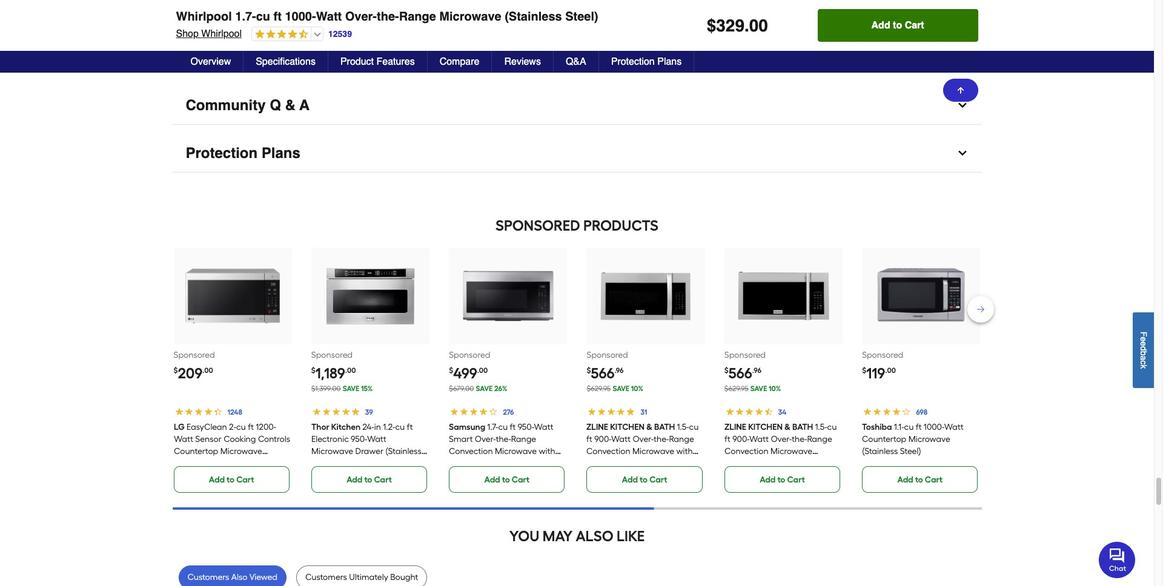 Task type: vqa. For each thing, say whether or not it's contained in the screenshot.


Task type: locate. For each thing, give the bounding box(es) containing it.
steel) inside 24-in 1.2-cu ft electronic 950-watt microwave drawer (stainless steel)
[[312, 459, 333, 469]]

sponsored inside 119 list item
[[863, 350, 904, 361]]

cu inside '1.5-cu ft 900-watt over-the-range convection microwave with sensor cooking (stainless steel)'
[[690, 423, 699, 433]]

chevron down image
[[957, 99, 969, 112], [957, 147, 969, 159]]

cart inside 119 list item
[[926, 475, 943, 486]]

1 customers from the left
[[188, 573, 229, 583]]

c
[[1140, 361, 1149, 365]]

1 horizontal spatial customers
[[306, 573, 347, 583]]

kitchen for sensor
[[611, 423, 645, 433]]

1 566 from the left
[[591, 365, 615, 383]]

watt
[[316, 10, 342, 24], [534, 423, 554, 433], [945, 423, 964, 433], [174, 435, 193, 445], [367, 435, 387, 445], [612, 435, 631, 445], [750, 435, 769, 445]]

add to cart inside 119 list item
[[898, 475, 943, 486]]

add to cart link inside 119 list item
[[863, 467, 979, 493]]

the- inside 1.7-cu ft 950-watt smart over-the-range convection microwave with sensor cooking (fingerprint resistant stainless steel)
[[496, 435, 512, 445]]

.00 for 209
[[203, 367, 213, 375]]

$
[[707, 16, 717, 35], [174, 367, 178, 375], [312, 367, 316, 375], [449, 367, 454, 375], [587, 367, 591, 375], [725, 367, 729, 375], [863, 367, 867, 375]]

2 900- from the left
[[733, 435, 750, 445]]

ft inside 24-in 1.2-cu ft electronic 950-watt microwave drawer (stainless steel)
[[407, 423, 413, 433]]

sensor inside easyclean 2-cu ft 1200- watt sensor cooking controls countertop microwave (stainless steel)
[[195, 435, 221, 445]]

2 .96 from the left
[[753, 367, 762, 375]]

cu inside 1.1-cu ft 1000-watt countertop microwave (stainless steel)
[[905, 423, 914, 433]]

reviews button
[[493, 51, 554, 73]]

1 horizontal spatial protection plans
[[612, 56, 682, 67]]

0 horizontal spatial sensor
[[195, 435, 221, 445]]

cart inside 1,189 list item
[[374, 475, 392, 486]]

.00 up easyclean
[[203, 367, 213, 375]]

1 $ 566 .96 from the left
[[587, 365, 624, 383]]

0 horizontal spatial 566
[[591, 365, 615, 383]]

$629.95 for 1.5-cu ft 900-watt over-the-range convection microwave (stainless steel)
[[725, 385, 749, 393]]

1 horizontal spatial cooking
[[478, 459, 510, 469]]

0 vertical spatial whirlpool
[[176, 10, 232, 24]]

2 horizontal spatial &
[[785, 423, 791, 433]]

1 horizontal spatial $629.95 save 10%
[[725, 385, 782, 393]]

3 save from the left
[[613, 385, 630, 393]]

0 horizontal spatial convection
[[449, 447, 493, 457]]

1 with from the left
[[539, 447, 556, 457]]

to inside 209 list item
[[227, 475, 235, 486]]

(stainless inside 1.5-cu ft 900-watt over-the-range convection microwave (stainless steel)
[[725, 459, 761, 469]]

1 10% from the left
[[632, 385, 644, 393]]

$ 566 .96 for 1.5-cu ft 900-watt over-the-range convection microwave (stainless steel)
[[725, 365, 762, 383]]

900- inside 1.5-cu ft 900-watt over-the-range convection microwave (stainless steel)
[[733, 435, 750, 445]]

steel) inside '1.5-cu ft 900-watt over-the-range convection microwave with sensor cooking (stainless steel)'
[[587, 471, 608, 481]]

shop whirlpool
[[176, 28, 242, 39]]

add to cart inside 209 list item
[[209, 475, 254, 486]]

1.5- inside '1.5-cu ft 900-watt over-the-range convection microwave with sensor cooking (stainless steel)'
[[678, 423, 690, 433]]

1,189 list item
[[312, 248, 430, 493]]

drawer
[[355, 447, 384, 457]]

1 convection from the left
[[449, 447, 493, 457]]

add to cart for easyclean 2-cu ft 1200- watt sensor cooking controls countertop microwave (stainless steel)
[[209, 475, 254, 486]]

$ inside $ 499 .00
[[449, 367, 454, 375]]

2 $629.95 save 10% from the left
[[725, 385, 782, 393]]

0 vertical spatial protection plans button
[[599, 51, 695, 73]]

also left like
[[576, 528, 614, 546]]

0 horizontal spatial 950-
[[351, 435, 367, 445]]

0 horizontal spatial kitchen
[[611, 423, 645, 433]]

e
[[1140, 337, 1149, 342], [1140, 342, 1149, 346]]

209 list item
[[174, 248, 292, 493]]

1000-
[[285, 10, 316, 24], [924, 423, 945, 433]]

0 horizontal spatial 10%
[[632, 385, 644, 393]]

2 zline from the left
[[725, 423, 747, 433]]

$ inside "$ 1,189 .00"
[[312, 367, 316, 375]]

2 add to cart link from the left
[[312, 467, 427, 493]]

sponsored
[[496, 217, 581, 235], [174, 350, 215, 361], [312, 350, 353, 361], [449, 350, 491, 361], [587, 350, 628, 361], [725, 350, 766, 361], [863, 350, 904, 361]]

cart inside "499" list item
[[512, 475, 530, 486]]

over-
[[345, 10, 377, 24], [475, 435, 496, 445], [633, 435, 654, 445], [771, 435, 792, 445]]

1 horizontal spatial $629.95
[[725, 385, 749, 393]]

0 vertical spatial protection plans
[[612, 56, 682, 67]]

1 566 list item from the left
[[587, 248, 706, 493]]

cu inside 1.7-cu ft 950-watt smart over-the-range convection microwave with sensor cooking (fingerprint resistant stainless steel)
[[499, 423, 508, 433]]

a
[[300, 97, 310, 114]]

0 horizontal spatial $629.95 save 10%
[[587, 385, 644, 393]]

12539
[[329, 29, 352, 39]]

convection inside '1.5-cu ft 900-watt over-the-range convection microwave with sensor cooking (stainless steel)'
[[587, 447, 631, 457]]

0 vertical spatial 950-
[[518, 423, 534, 433]]

whirlpool 1.7-cu ft 1000-watt over-the-range microwave (stainless steel)
[[176, 10, 599, 24]]

1.5- for 1.5-cu ft 900-watt over-the-range convection microwave with sensor cooking (stainless steel)
[[678, 423, 690, 433]]

1 horizontal spatial 1.7-
[[488, 423, 499, 433]]

0 vertical spatial also
[[576, 528, 614, 546]]

1 vertical spatial chevron down image
[[957, 147, 969, 159]]

15%
[[361, 385, 373, 393]]

1.7-cu ft 950-watt smart over-the-range convection microwave with sensor cooking (fingerprint resistant stainless steel)
[[449, 423, 557, 481]]

1 zline kitchen & bath from the left
[[587, 423, 676, 433]]

0 horizontal spatial 1.7-
[[235, 10, 256, 24]]

controls
[[258, 435, 290, 445]]

1 horizontal spatial plans
[[658, 56, 682, 67]]

cart for 1.7-cu ft 950-watt smart over-the-range convection microwave with sensor cooking (fingerprint resistant stainless steel)
[[512, 475, 530, 486]]

to inside button
[[894, 20, 903, 31]]

add to cart for 1.5-cu ft 900-watt over-the-range convection microwave (stainless steel)
[[760, 475, 806, 486]]

countertop down toshiba
[[863, 435, 907, 445]]

2 kitchen from the left
[[749, 423, 783, 433]]

microwave inside easyclean 2-cu ft 1200- watt sensor cooking controls countertop microwave (stainless steel)
[[220, 447, 262, 457]]

bath for 1.5-cu ft 900-watt over-the-range convection microwave with sensor cooking (stainless steel)
[[655, 423, 676, 433]]

0 vertical spatial 1000-
[[285, 10, 316, 24]]

2 bath from the left
[[793, 423, 814, 433]]

1 horizontal spatial sensor
[[449, 459, 476, 469]]

cart for 1.5-cu ft 900-watt over-the-range convection microwave (stainless steel)
[[788, 475, 806, 486]]

(stainless inside easyclean 2-cu ft 1200- watt sensor cooking controls countertop microwave (stainless steel)
[[174, 459, 210, 469]]

1 horizontal spatial convection
[[587, 447, 631, 457]]

$ 119 .00
[[863, 365, 897, 383]]

electronic
[[312, 435, 349, 445]]

microwave
[[440, 10, 502, 24], [909, 435, 951, 445], [220, 447, 262, 457], [312, 447, 353, 457], [495, 447, 537, 457], [633, 447, 675, 457], [771, 447, 813, 457]]

protection plans for the top protection plans button
[[612, 56, 682, 67]]

0 vertical spatial countertop
[[863, 435, 907, 445]]

add for 1.5-cu ft 900-watt over-the-range convection microwave with sensor cooking (stainless steel)
[[622, 475, 638, 486]]

add
[[872, 20, 891, 31], [209, 475, 225, 486], [347, 475, 363, 486], [485, 475, 501, 486], [622, 475, 638, 486], [760, 475, 776, 486], [898, 475, 914, 486]]

ft
[[274, 10, 282, 24], [248, 423, 254, 433], [407, 423, 413, 433], [510, 423, 516, 433], [917, 423, 922, 433], [587, 435, 593, 445], [725, 435, 731, 445]]

to for 1.5-cu ft 900-watt over-the-range convection microwave with sensor cooking (stainless steel)
[[640, 475, 648, 486]]

900-
[[595, 435, 612, 445], [733, 435, 750, 445]]

e up d
[[1140, 337, 1149, 342]]

2 566 from the left
[[729, 365, 753, 383]]

sponsored inside 209 list item
[[174, 350, 215, 361]]

save for 1.5-cu ft 900-watt over-the-range convection microwave (stainless steel)
[[751, 385, 768, 393]]

overview button
[[179, 51, 244, 73]]

0 horizontal spatial protection plans
[[186, 145, 301, 162]]

2 convection from the left
[[587, 447, 631, 457]]

also left viewed
[[231, 573, 248, 583]]

watt inside 24-in 1.2-cu ft electronic 950-watt microwave drawer (stainless steel)
[[367, 435, 387, 445]]

1 kitchen from the left
[[611, 423, 645, 433]]

protection down community at the top left
[[186, 145, 258, 162]]

easyclean 2-cu ft 1200- watt sensor cooking controls countertop microwave (stainless steel)
[[174, 423, 290, 469]]

chevron down image for protection plans
[[957, 147, 969, 159]]

0 horizontal spatial bath
[[655, 423, 676, 433]]

cart
[[905, 20, 925, 31], [237, 475, 254, 486], [374, 475, 392, 486], [512, 475, 530, 486], [650, 475, 668, 486], [788, 475, 806, 486], [926, 475, 943, 486]]

add to cart
[[872, 20, 925, 31], [209, 475, 254, 486], [347, 475, 392, 486], [485, 475, 530, 486], [622, 475, 668, 486], [760, 475, 806, 486], [898, 475, 943, 486]]

2 with from the left
[[677, 447, 694, 457]]

chat invite button image
[[1100, 542, 1137, 579]]

900- inside '1.5-cu ft 900-watt over-the-range convection microwave with sensor cooking (stainless steel)'
[[595, 435, 612, 445]]

2 chevron down image from the top
[[957, 147, 969, 159]]

1000- right 1.1-
[[924, 423, 945, 433]]

watt inside '1.5-cu ft 900-watt over-the-range convection microwave with sensor cooking (stainless steel)'
[[612, 435, 631, 445]]

1 .96 from the left
[[615, 367, 624, 375]]

1 vertical spatial countertop
[[174, 447, 218, 457]]

add inside 1,189 list item
[[347, 475, 363, 486]]

950- down 24-
[[351, 435, 367, 445]]

5 add to cart link from the left
[[725, 467, 841, 493]]

.96 for 1.5-cu ft 900-watt over-the-range convection microwave (stainless steel)
[[753, 367, 762, 375]]

0 horizontal spatial protection
[[186, 145, 258, 162]]

add to cart link inside "499" list item
[[449, 467, 565, 493]]

1 zline from the left
[[587, 423, 609, 433]]

.00 up $679.00 save 26%
[[478, 367, 488, 375]]

add inside 209 list item
[[209, 475, 225, 486]]

samsung
[[449, 423, 486, 433]]

1 horizontal spatial .96
[[753, 367, 762, 375]]

2 zline kitchen & bath from the left
[[725, 423, 814, 433]]

1000- inside 1.1-cu ft 1000-watt countertop microwave (stainless steel)
[[924, 423, 945, 433]]

1000- up 4.5 stars image
[[285, 10, 316, 24]]

over- inside 1.5-cu ft 900-watt over-the-range convection microwave (stainless steel)
[[771, 435, 792, 445]]

f
[[1140, 332, 1149, 337]]

1 vertical spatial 1000-
[[924, 423, 945, 433]]

0 horizontal spatial cooking
[[223, 435, 256, 445]]

119 list item
[[863, 248, 981, 493]]

sponsored inside "499" list item
[[449, 350, 491, 361]]

3 .00 from the left
[[478, 367, 488, 375]]

range inside 1.7-cu ft 950-watt smart over-the-range convection microwave with sensor cooking (fingerprint resistant stainless steel)
[[512, 435, 537, 445]]

cu inside easyclean 2-cu ft 1200- watt sensor cooking controls countertop microwave (stainless steel)
[[236, 423, 246, 433]]

the- inside '1.5-cu ft 900-watt over-the-range convection microwave with sensor cooking (stainless steel)'
[[654, 435, 670, 445]]

1 horizontal spatial 950-
[[518, 423, 534, 433]]

zline kitchen & bath for steel)
[[725, 423, 814, 433]]

0 vertical spatial protection
[[612, 56, 655, 67]]

add to cart link for 1.5-cu ft 900-watt over-the-range convection microwave (stainless steel)
[[725, 467, 841, 493]]

$629.95 save 10%
[[587, 385, 644, 393], [725, 385, 782, 393]]

add to cart for 1.1-cu ft 1000-watt countertop microwave (stainless steel)
[[898, 475, 943, 486]]

1 $629.95 from the left
[[587, 385, 611, 393]]

0 horizontal spatial also
[[231, 573, 248, 583]]

cart for 1.5-cu ft 900-watt over-the-range convection microwave with sensor cooking (stainless steel)
[[650, 475, 668, 486]]

0 horizontal spatial zline kitchen & bath
[[587, 423, 676, 433]]

watt inside 1.5-cu ft 900-watt over-the-range convection microwave (stainless steel)
[[750, 435, 769, 445]]

0 horizontal spatial zline
[[587, 423, 609, 433]]

cart for 24-in 1.2-cu ft electronic 950-watt microwave drawer (stainless steel)
[[374, 475, 392, 486]]

1 vertical spatial 950-
[[351, 435, 367, 445]]

0 horizontal spatial &
[[285, 97, 296, 114]]

sponsored for 1.5-cu ft 900-watt over-the-range convection microwave with sensor cooking (stainless steel)
[[587, 350, 628, 361]]

0 horizontal spatial countertop
[[174, 447, 218, 457]]

range inside '1.5-cu ft 900-watt over-the-range convection microwave with sensor cooking (stainless steel)'
[[670, 435, 695, 445]]

2 $ 566 .96 from the left
[[725, 365, 762, 383]]

0 horizontal spatial .96
[[615, 367, 624, 375]]

1 horizontal spatial $ 566 .96
[[725, 365, 762, 383]]

566
[[591, 365, 615, 383], [729, 365, 753, 383]]

add to cart link
[[174, 467, 290, 493], [312, 467, 427, 493], [449, 467, 565, 493], [587, 467, 703, 493], [725, 467, 841, 493], [863, 467, 979, 493]]

protection
[[612, 56, 655, 67], [186, 145, 258, 162]]

1.5- inside 1.5-cu ft 900-watt over-the-range convection microwave (stainless steel)
[[816, 423, 828, 433]]

1 horizontal spatial 900-
[[733, 435, 750, 445]]

microwave inside 24-in 1.2-cu ft electronic 950-watt microwave drawer (stainless steel)
[[312, 447, 353, 457]]

sponsored for 24-in 1.2-cu ft electronic 950-watt microwave drawer (stainless steel)
[[312, 350, 353, 361]]

range inside 1.5-cu ft 900-watt over-the-range convection microwave (stainless steel)
[[808, 435, 833, 445]]

0 vertical spatial chevron down image
[[957, 99, 969, 112]]

add to cart link inside 209 list item
[[174, 467, 290, 493]]

the- inside 1.5-cu ft 900-watt over-the-range convection microwave (stainless steel)
[[792, 435, 808, 445]]

1 .00 from the left
[[203, 367, 213, 375]]

steel) inside easyclean 2-cu ft 1200- watt sensor cooking controls countertop microwave (stainless steel)
[[212, 459, 233, 469]]

compare button
[[428, 51, 493, 73]]

$ inside $ 209 .00
[[174, 367, 178, 375]]

save
[[343, 385, 360, 393], [476, 385, 493, 393], [613, 385, 630, 393], [751, 385, 768, 393]]

save inside 1,189 list item
[[343, 385, 360, 393]]

protection plans button
[[599, 51, 695, 73], [172, 135, 982, 173]]

cooking
[[223, 435, 256, 445], [478, 459, 510, 469], [616, 459, 648, 469]]

.00 for 119
[[886, 367, 897, 375]]

2 horizontal spatial convection
[[725, 447, 769, 457]]

customers ultimately bought
[[306, 573, 418, 583]]

bath
[[655, 423, 676, 433], [793, 423, 814, 433]]

add inside 119 list item
[[898, 475, 914, 486]]

(stainless inside '1.5-cu ft 900-watt over-the-range convection microwave with sensor cooking (stainless steel)'
[[650, 459, 686, 469]]

1 $629.95 save 10% from the left
[[587, 385, 644, 393]]

countertop
[[863, 435, 907, 445], [174, 447, 218, 457]]

$679.00 save 26%
[[449, 385, 508, 393]]

1.7- inside 1.7-cu ft 950-watt smart over-the-range convection microwave with sensor cooking (fingerprint resistant stainless steel)
[[488, 423, 499, 433]]

cart inside 209 list item
[[237, 475, 254, 486]]

950- up (fingerprint
[[518, 423, 534, 433]]

0 horizontal spatial 900-
[[595, 435, 612, 445]]

the-
[[377, 10, 399, 24], [496, 435, 512, 445], [654, 435, 670, 445], [792, 435, 808, 445]]

to
[[894, 20, 903, 31], [227, 475, 235, 486], [365, 475, 372, 486], [502, 475, 510, 486], [640, 475, 648, 486], [778, 475, 786, 486], [916, 475, 924, 486]]

2 horizontal spatial cooking
[[616, 459, 648, 469]]

convection inside 1.7-cu ft 950-watt smart over-the-range convection microwave with sensor cooking (fingerprint resistant stainless steel)
[[449, 447, 493, 457]]

add to cart for 1.5-cu ft 900-watt over-the-range convection microwave with sensor cooking (stainless steel)
[[622, 475, 668, 486]]

1 horizontal spatial also
[[576, 528, 614, 546]]

whirlpool up shop whirlpool
[[176, 10, 232, 24]]

1 horizontal spatial 1000-
[[924, 423, 945, 433]]

1 horizontal spatial kitchen
[[749, 423, 783, 433]]

to inside 1,189 list item
[[365, 475, 372, 486]]

1.7- up 4.5 stars image
[[235, 10, 256, 24]]

to inside 119 list item
[[916, 475, 924, 486]]

.00 inside $ 119 .00
[[886, 367, 897, 375]]

0 horizontal spatial customers
[[188, 573, 229, 583]]

00
[[750, 16, 769, 35]]

steel)
[[566, 10, 599, 24], [901, 447, 922, 457], [212, 459, 233, 469], [312, 459, 333, 469], [763, 459, 784, 469], [522, 471, 543, 481], [587, 471, 608, 481]]

add for 1.7-cu ft 950-watt smart over-the-range convection microwave with sensor cooking (fingerprint resistant stainless steel)
[[485, 475, 501, 486]]

kitchen for steel)
[[749, 423, 783, 433]]

1 horizontal spatial 1.5-
[[816, 423, 828, 433]]

watt inside 1.7-cu ft 950-watt smart over-the-range convection microwave with sensor cooking (fingerprint resistant stainless steel)
[[534, 423, 554, 433]]

lg
[[174, 423, 185, 433]]

2 10% from the left
[[769, 385, 782, 393]]

.00 for 499
[[478, 367, 488, 375]]

0 horizontal spatial $ 566 .96
[[587, 365, 624, 383]]

1 add to cart link from the left
[[174, 467, 290, 493]]

add for 24-in 1.2-cu ft electronic 950-watt microwave drawer (stainless steel)
[[347, 475, 363, 486]]

566 for 1.5-cu ft 900-watt over-the-range convection microwave (stainless steel)
[[729, 365, 753, 383]]

10%
[[632, 385, 644, 393], [769, 385, 782, 393]]

1.5- for 1.5-cu ft 900-watt over-the-range convection microwave (stainless steel)
[[816, 423, 828, 433]]

4.5 stars image
[[252, 29, 309, 41]]

cooking inside easyclean 2-cu ft 1200- watt sensor cooking controls countertop microwave (stainless steel)
[[223, 435, 256, 445]]

$629.95 for 1.5-cu ft 900-watt over-the-range convection microwave with sensor cooking (stainless steel)
[[587, 385, 611, 393]]

1 horizontal spatial 566 list item
[[725, 248, 843, 493]]

0 vertical spatial 1.7-
[[235, 10, 256, 24]]

1.7- right "samsung"
[[488, 423, 499, 433]]

to for 1.7-cu ft 950-watt smart over-the-range convection microwave with sensor cooking (fingerprint resistant stainless steel)
[[502, 475, 510, 486]]

10% for 1.5-cu ft 900-watt over-the-range convection microwave with sensor cooking (stainless steel)
[[632, 385, 644, 393]]

protection right q&a button
[[612, 56, 655, 67]]

1.7-
[[235, 10, 256, 24], [488, 423, 499, 433]]

2 1.5- from the left
[[816, 423, 828, 433]]

1.5-
[[678, 423, 690, 433], [816, 423, 828, 433]]

e up b
[[1140, 342, 1149, 346]]

1 vertical spatial protection plans
[[186, 145, 301, 162]]

protection plans
[[612, 56, 682, 67], [186, 145, 301, 162]]

1 1.5- from the left
[[678, 423, 690, 433]]

1 save from the left
[[343, 385, 360, 393]]

microwave inside 1.5-cu ft 900-watt over-the-range convection microwave (stainless steel)
[[771, 447, 813, 457]]

cu inside 1.5-cu ft 900-watt over-the-range convection microwave (stainless steel)
[[828, 423, 837, 433]]

to inside "499" list item
[[502, 475, 510, 486]]

1 horizontal spatial with
[[677, 447, 694, 457]]

range
[[399, 10, 436, 24], [512, 435, 537, 445], [670, 435, 695, 445], [808, 435, 833, 445]]

1 horizontal spatial &
[[647, 423, 653, 433]]

566 list item
[[587, 248, 706, 493], [725, 248, 843, 493]]

1 horizontal spatial 10%
[[769, 385, 782, 393]]

1 horizontal spatial zline kitchen & bath
[[725, 423, 814, 433]]

0 horizontal spatial $629.95
[[587, 385, 611, 393]]

1 900- from the left
[[595, 435, 612, 445]]

.00 inside $ 499 .00
[[478, 367, 488, 375]]

4 save from the left
[[751, 385, 768, 393]]

3 add to cart link from the left
[[449, 467, 565, 493]]

3 convection from the left
[[725, 447, 769, 457]]

.00 up 1.1-
[[886, 367, 897, 375]]

1 horizontal spatial bath
[[793, 423, 814, 433]]

1 bath from the left
[[655, 423, 676, 433]]

566 for 1.5-cu ft 900-watt over-the-range convection microwave with sensor cooking (stainless steel)
[[591, 365, 615, 383]]

zline kitchen & bath for sensor
[[587, 423, 676, 433]]

4 add to cart link from the left
[[587, 467, 703, 493]]

2 horizontal spatial sensor
[[587, 459, 614, 469]]

whirlpool
[[176, 10, 232, 24], [201, 28, 242, 39]]

1 horizontal spatial countertop
[[863, 435, 907, 445]]

2 $629.95 from the left
[[725, 385, 749, 393]]

1 chevron down image from the top
[[957, 99, 969, 112]]

q&a button
[[554, 51, 599, 73]]

10% for 1.5-cu ft 900-watt over-the-range convection microwave (stainless steel)
[[769, 385, 782, 393]]

.96
[[615, 367, 624, 375], [753, 367, 762, 375]]

add to cart inside "499" list item
[[485, 475, 530, 486]]

also
[[576, 528, 614, 546], [231, 573, 248, 583]]

2 .00 from the left
[[345, 367, 356, 375]]

1 vertical spatial 1.7-
[[488, 423, 499, 433]]

convection
[[449, 447, 493, 457], [587, 447, 631, 457], [725, 447, 769, 457]]

with inside 1.7-cu ft 950-watt smart over-the-range convection microwave with sensor cooking (fingerprint resistant stainless steel)
[[539, 447, 556, 457]]

6 add to cart link from the left
[[863, 467, 979, 493]]

save for 1.5-cu ft 900-watt over-the-range convection microwave with sensor cooking (stainless steel)
[[613, 385, 630, 393]]

.00 up $1,399.00 save 15%
[[345, 367, 356, 375]]

sponsored inside 1,189 list item
[[312, 350, 353, 361]]

2 customers from the left
[[306, 573, 347, 583]]

save inside "499" list item
[[476, 385, 493, 393]]

0 horizontal spatial 1.5-
[[678, 423, 690, 433]]

$ 566 .96 for 1.5-cu ft 900-watt over-the-range convection microwave with sensor cooking (stainless steel)
[[587, 365, 624, 383]]

1 horizontal spatial protection
[[612, 56, 655, 67]]

customers
[[188, 573, 229, 583], [306, 573, 347, 583]]

0 horizontal spatial 566 list item
[[587, 248, 706, 493]]

1 horizontal spatial 566
[[729, 365, 753, 383]]

1 horizontal spatial zline
[[725, 423, 747, 433]]

sponsored inside southdeep products heading
[[496, 217, 581, 235]]

whirlpool up overview "button"
[[201, 28, 242, 39]]

add inside "499" list item
[[485, 475, 501, 486]]

steel) inside 1.5-cu ft 900-watt over-the-range convection microwave (stainless steel)
[[763, 459, 784, 469]]

(stainless
[[505, 10, 562, 24], [386, 447, 422, 457], [863, 447, 899, 457], [174, 459, 210, 469], [650, 459, 686, 469], [725, 459, 761, 469]]

customers also viewed
[[188, 573, 278, 583]]

0 horizontal spatial with
[[539, 447, 556, 457]]

1.2-
[[383, 423, 395, 433]]

countertop down easyclean
[[174, 447, 218, 457]]

f e e d b a c k
[[1140, 332, 1149, 369]]

add to cart link inside 1,189 list item
[[312, 467, 427, 493]]

0 horizontal spatial plans
[[262, 145, 301, 162]]

4 .00 from the left
[[886, 367, 897, 375]]

plans
[[658, 56, 682, 67], [262, 145, 301, 162]]

reviews
[[505, 56, 541, 67]]

& inside button
[[285, 97, 296, 114]]

chevron down image inside community q & a button
[[957, 99, 969, 112]]

zline for 1.5-cu ft 900-watt over-the-range convection microwave with sensor cooking (stainless steel)
[[587, 423, 609, 433]]

customers left ultimately
[[306, 573, 347, 583]]

countertop inside 1.1-cu ft 1000-watt countertop microwave (stainless steel)
[[863, 435, 907, 445]]

.00 inside $ 209 .00
[[203, 367, 213, 375]]

add to cart inside 1,189 list item
[[347, 475, 392, 486]]

add inside button
[[872, 20, 891, 31]]

2 save from the left
[[476, 385, 493, 393]]

customers left viewed
[[188, 573, 229, 583]]



Task type: describe. For each thing, give the bounding box(es) containing it.
product
[[341, 56, 374, 67]]

ft inside 1.5-cu ft 900-watt over-the-range convection microwave (stainless steel)
[[725, 435, 731, 445]]

lg easyclean 2-cu ft 1200-watt sensor cooking controls countertop microwave (stainless steel) image
[[186, 249, 280, 344]]

stainless
[[486, 471, 520, 481]]

countertop inside easyclean 2-cu ft 1200- watt sensor cooking controls countertop microwave (stainless steel)
[[174, 447, 218, 457]]

$629.95 save 10% for 1.5-cu ft 900-watt over-the-range convection microwave (stainless steel)
[[725, 385, 782, 393]]

sponsored for 1.7-cu ft 950-watt smart over-the-range convection microwave with sensor cooking (fingerprint resistant stainless steel)
[[449, 350, 491, 361]]

cooking inside 1.7-cu ft 950-watt smart over-the-range convection microwave with sensor cooking (fingerprint resistant stainless steel)
[[478, 459, 510, 469]]

cart for 1.1-cu ft 1000-watt countertop microwave (stainless steel)
[[926, 475, 943, 486]]

0 horizontal spatial 1000-
[[285, 10, 316, 24]]

add to cart for 1.7-cu ft 950-watt smart over-the-range convection microwave with sensor cooking (fingerprint resistant stainless steel)
[[485, 475, 530, 486]]

add to cart link for 1.5-cu ft 900-watt over-the-range convection microwave with sensor cooking (stainless steel)
[[587, 467, 703, 493]]

$ 1,189 .00
[[312, 365, 356, 383]]

shop
[[176, 28, 199, 39]]

add to cart inside add to cart button
[[872, 20, 925, 31]]

convection for 1.5-cu ft 900-watt over-the-range convection microwave (stainless steel)
[[725, 447, 769, 457]]

.
[[745, 16, 750, 35]]

resistant
[[449, 471, 484, 481]]

specifications
[[256, 56, 316, 67]]

1 vertical spatial protection
[[186, 145, 258, 162]]

q&a
[[566, 56, 587, 67]]

$1,399.00
[[312, 385, 341, 393]]

easyclean
[[186, 423, 227, 433]]

ft inside 1.7-cu ft 950-watt smart over-the-range convection microwave with sensor cooking (fingerprint resistant stainless steel)
[[510, 423, 516, 433]]

1200-
[[256, 423, 276, 433]]

.00 for 1,189
[[345, 367, 356, 375]]

with inside '1.5-cu ft 900-watt over-the-range convection microwave with sensor cooking (stainless steel)'
[[677, 447, 694, 457]]

add to cart for 24-in 1.2-cu ft electronic 950-watt microwave drawer (stainless steel)
[[347, 475, 392, 486]]

24-
[[363, 423, 374, 433]]

2 566 list item from the left
[[725, 248, 843, 493]]

you
[[510, 528, 540, 546]]

1 vertical spatial protection plans button
[[172, 135, 982, 173]]

customers for customers also viewed
[[188, 573, 229, 583]]

sensor inside 1.7-cu ft 950-watt smart over-the-range convection microwave with sensor cooking (fingerprint resistant stainless steel)
[[449, 459, 476, 469]]

southdeep products heading
[[172, 214, 982, 238]]

2-
[[229, 423, 236, 433]]

.96 for 1.5-cu ft 900-watt over-the-range convection microwave with sensor cooking (stainless steel)
[[615, 367, 624, 375]]

& for 1.5-cu ft 900-watt over-the-range convection microwave (stainless steel)
[[785, 423, 791, 433]]

& for 1.5-cu ft 900-watt over-the-range convection microwave with sensor cooking (stainless steel)
[[647, 423, 653, 433]]

499
[[454, 365, 478, 383]]

arrow up image
[[956, 85, 966, 95]]

steel) inside 1.7-cu ft 950-watt smart over-the-range convection microwave with sensor cooking (fingerprint resistant stainless steel)
[[522, 471, 543, 481]]

samsung 1.7-cu ft 950-watt smart over-the-range convection microwave with sensor cooking (fingerprint resistant stainless steel) image
[[461, 249, 556, 344]]

save for 1.7-cu ft 950-watt smart over-the-range convection microwave with sensor cooking (fingerprint resistant stainless steel)
[[476, 385, 493, 393]]

cu inside 24-in 1.2-cu ft electronic 950-watt microwave drawer (stainless steel)
[[395, 423, 405, 433]]

(fingerprint
[[512, 459, 557, 469]]

save for 24-in 1.2-cu ft electronic 950-watt microwave drawer (stainless steel)
[[343, 385, 360, 393]]

$ 209 .00
[[174, 365, 213, 383]]

sponsored for 1.1-cu ft 1000-watt countertop microwave (stainless steel)
[[863, 350, 904, 361]]

to for 1.5-cu ft 900-watt over-the-range convection microwave (stainless steel)
[[778, 475, 786, 486]]

950- inside 24-in 1.2-cu ft electronic 950-watt microwave drawer (stainless steel)
[[351, 435, 367, 445]]

ultimately
[[349, 573, 388, 583]]

chevron down image for community q & a
[[957, 99, 969, 112]]

to for easyclean 2-cu ft 1200- watt sensor cooking controls countertop microwave (stainless steel)
[[227, 475, 235, 486]]

f e e d b a c k button
[[1134, 313, 1155, 388]]

1.5-cu ft 900-watt over-the-range convection microwave with sensor cooking (stainless steel)
[[587, 423, 699, 481]]

over- inside '1.5-cu ft 900-watt over-the-range convection microwave with sensor cooking (stainless steel)'
[[633, 435, 654, 445]]

cart inside button
[[905, 20, 925, 31]]

1,189
[[316, 365, 345, 383]]

2 e from the top
[[1140, 342, 1149, 346]]

ft inside 1.1-cu ft 1000-watt countertop microwave (stainless steel)
[[917, 423, 922, 433]]

like
[[617, 528, 645, 546]]

microwave inside 1.1-cu ft 1000-watt countertop microwave (stainless steel)
[[909, 435, 951, 445]]

209
[[178, 365, 203, 383]]

119
[[867, 365, 886, 383]]

community q & a
[[186, 97, 310, 114]]

steel) inside 1.1-cu ft 1000-watt countertop microwave (stainless steel)
[[901, 447, 922, 457]]

microwave inside '1.5-cu ft 900-watt over-the-range convection microwave with sensor cooking (stainless steel)'
[[633, 447, 675, 457]]

thor kitchen 24-in 1.2-cu ft electronic 950-watt microwave drawer (stainless steel) image
[[323, 249, 418, 344]]

kitchen
[[331, 423, 361, 433]]

add to cart link for 1.7-cu ft 950-watt smart over-the-range convection microwave with sensor cooking (fingerprint resistant stainless steel)
[[449, 467, 565, 493]]

toshiba
[[863, 423, 893, 433]]

add to cart link for 1.1-cu ft 1000-watt countertop microwave (stainless steel)
[[863, 467, 979, 493]]

$679.00
[[449, 385, 474, 393]]

$1,399.00 save 15%
[[312, 385, 373, 393]]

900- for 1.5-cu ft 900-watt over-the-range convection microwave (stainless steel)
[[733, 435, 750, 445]]

convection for 1.5-cu ft 900-watt over-the-range convection microwave with sensor cooking (stainless steel)
[[587, 447, 631, 457]]

cart for easyclean 2-cu ft 1200- watt sensor cooking controls countertop microwave (stainless steel)
[[237, 475, 254, 486]]

specifications button
[[244, 51, 329, 73]]

24-in 1.2-cu ft electronic 950-watt microwave drawer (stainless steel)
[[312, 423, 422, 469]]

community q & a button
[[172, 87, 982, 125]]

over- inside 1.7-cu ft 950-watt smart over-the-range convection microwave with sensor cooking (fingerprint resistant stainless steel)
[[475, 435, 496, 445]]

sensor inside '1.5-cu ft 900-watt over-the-range convection microwave with sensor cooking (stainless steel)'
[[587, 459, 614, 469]]

protection plans for the bottommost protection plans button
[[186, 145, 301, 162]]

overview
[[191, 56, 231, 67]]

product features button
[[329, 51, 428, 73]]

1 e from the top
[[1140, 337, 1149, 342]]

thor kitchen
[[312, 423, 361, 433]]

you may also like
[[510, 528, 645, 546]]

to for 24-in 1.2-cu ft electronic 950-watt microwave drawer (stainless steel)
[[365, 475, 372, 486]]

sponsored for easyclean 2-cu ft 1200- watt sensor cooking controls countertop microwave (stainless steel)
[[174, 350, 215, 361]]

950- inside 1.7-cu ft 950-watt smart over-the-range convection microwave with sensor cooking (fingerprint resistant stainless steel)
[[518, 423, 534, 433]]

329
[[717, 16, 745, 35]]

(stainless inside 24-in 1.2-cu ft electronic 950-watt microwave drawer (stainless steel)
[[386, 447, 422, 457]]

1.1-
[[895, 423, 905, 433]]

zline kitchen & bath 1.5-cu ft 900-watt over-the-range convection microwave with sensor cooking (stainless steel) image
[[599, 249, 694, 344]]

900- for 1.5-cu ft 900-watt over-the-range convection microwave with sensor cooking (stainless steel)
[[595, 435, 612, 445]]

add to cart link for 24-in 1.2-cu ft electronic 950-watt microwave drawer (stainless steel)
[[312, 467, 427, 493]]

products
[[584, 217, 659, 235]]

1.5-cu ft 900-watt over-the-range convection microwave (stainless steel)
[[725, 423, 837, 469]]

1 vertical spatial also
[[231, 573, 248, 583]]

community
[[186, 97, 266, 114]]

q
[[270, 97, 281, 114]]

features
[[377, 56, 415, 67]]

bought
[[391, 573, 418, 583]]

add for easyclean 2-cu ft 1200- watt sensor cooking controls countertop microwave (stainless steel)
[[209, 475, 225, 486]]

26%
[[495, 385, 508, 393]]

sponsored products
[[496, 217, 659, 235]]

add for 1.5-cu ft 900-watt over-the-range convection microwave (stainless steel)
[[760, 475, 776, 486]]

$ 499 .00
[[449, 365, 488, 383]]

d
[[1140, 346, 1149, 351]]

thor
[[312, 423, 330, 433]]

sponsored for 1.5-cu ft 900-watt over-the-range convection microwave (stainless steel)
[[725, 350, 766, 361]]

ft inside easyclean 2-cu ft 1200- watt sensor cooking controls countertop microwave (stainless steel)
[[248, 423, 254, 433]]

499 list item
[[449, 248, 568, 493]]

1.1-cu ft 1000-watt countertop microwave (stainless steel)
[[863, 423, 964, 457]]

zline for 1.5-cu ft 900-watt over-the-range convection microwave (stainless steel)
[[725, 423, 747, 433]]

add to cart link for easyclean 2-cu ft 1200- watt sensor cooking controls countertop microwave (stainless steel)
[[174, 467, 290, 493]]

b
[[1140, 351, 1149, 356]]

to for 1.1-cu ft 1000-watt countertop microwave (stainless steel)
[[916, 475, 924, 486]]

toshiba 1.1-cu ft 1000-watt countertop microwave (stainless steel) image
[[875, 249, 969, 344]]

k
[[1140, 365, 1149, 369]]

microwave inside 1.7-cu ft 950-watt smart over-the-range convection microwave with sensor cooking (fingerprint resistant stainless steel)
[[495, 447, 537, 457]]

viewed
[[250, 573, 278, 583]]

cooking inside '1.5-cu ft 900-watt over-the-range convection microwave with sensor cooking (stainless steel)'
[[616, 459, 648, 469]]

1 vertical spatial whirlpool
[[201, 28, 242, 39]]

1 vertical spatial plans
[[262, 145, 301, 162]]

$ inside $ 119 .00
[[863, 367, 867, 375]]

compare
[[440, 56, 480, 67]]

(stainless inside 1.1-cu ft 1000-watt countertop microwave (stainless steel)
[[863, 447, 899, 457]]

$629.95 save 10% for 1.5-cu ft 900-watt over-the-range convection microwave with sensor cooking (stainless steel)
[[587, 385, 644, 393]]

$ 329 . 00
[[707, 16, 769, 35]]

add for 1.1-cu ft 1000-watt countertop microwave (stainless steel)
[[898, 475, 914, 486]]

add to cart button
[[818, 9, 979, 42]]

zline kitchen & bath 1.5-cu ft 900-watt over-the-range convection microwave (stainless steel) image
[[737, 249, 832, 344]]

customers for customers ultimately bought
[[306, 573, 347, 583]]

watt inside easyclean 2-cu ft 1200- watt sensor cooking controls countertop microwave (stainless steel)
[[174, 435, 193, 445]]

0 vertical spatial plans
[[658, 56, 682, 67]]

a
[[1140, 356, 1149, 361]]

watt inside 1.1-cu ft 1000-watt countertop microwave (stainless steel)
[[945, 423, 964, 433]]

product features
[[341, 56, 415, 67]]

bath for 1.5-cu ft 900-watt over-the-range convection microwave (stainless steel)
[[793, 423, 814, 433]]

smart
[[449, 435, 473, 445]]

may
[[543, 528, 573, 546]]

in
[[374, 423, 381, 433]]

ft inside '1.5-cu ft 900-watt over-the-range convection microwave with sensor cooking (stainless steel)'
[[587, 435, 593, 445]]



